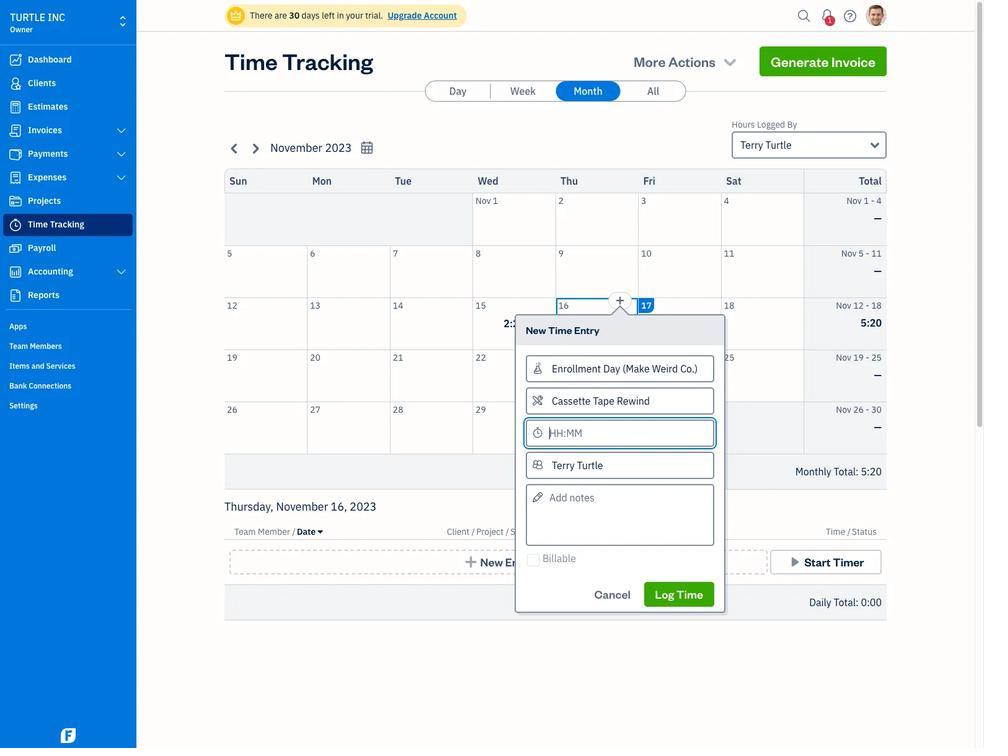 Task type: vqa. For each thing, say whether or not it's contained in the screenshot.
PROJECT link on the bottom of page
yes



Task type: describe. For each thing, give the bounding box(es) containing it.
- for nov 26 - 30 —
[[866, 404, 869, 415]]

next month image
[[248, 141, 262, 155]]

timer
[[833, 555, 864, 569]]

are
[[275, 10, 287, 21]]

more
[[634, 53, 666, 70]]

0 vertical spatial 2023
[[325, 141, 352, 155]]

3
[[641, 195, 646, 207]]

member
[[258, 527, 290, 538]]

25 button
[[722, 350, 804, 402]]

hours
[[732, 119, 755, 130]]

go to help image
[[840, 7, 860, 25]]

18 inside 18 button
[[724, 300, 734, 311]]

actions
[[668, 53, 716, 70]]

25 inside nov 19 - 25 —
[[871, 352, 882, 363]]

1 horizontal spatial time tracking
[[224, 47, 373, 76]]

— for nov 5 - 11 —
[[874, 264, 882, 277]]

— for nov 1 - 4 —
[[874, 212, 882, 224]]

Add notes text field
[[526, 484, 714, 546]]

more actions
[[634, 53, 716, 70]]

22 button
[[473, 350, 555, 402]]

5 inside nov 5 - 11 —
[[859, 248, 864, 259]]

nov 1 button
[[473, 193, 555, 245]]

report image
[[8, 290, 23, 302]]

4 inside button
[[724, 195, 729, 207]]

13
[[310, 300, 320, 311]]

november 2023
[[270, 141, 352, 155]]

2 5:20 from the top
[[861, 466, 882, 478]]

29
[[476, 404, 486, 415]]

clients
[[28, 78, 56, 89]]

client image
[[8, 78, 23, 90]]

bank
[[9, 381, 27, 391]]

14
[[393, 300, 403, 311]]

time link
[[826, 527, 847, 538]]

18 button
[[722, 298, 804, 349]]

16 button
[[556, 298, 638, 349]]

week link
[[491, 81, 555, 101]]

19 inside nov 19 - 25 —
[[853, 352, 864, 363]]

estimate image
[[8, 101, 23, 113]]

0 vertical spatial total
[[859, 175, 882, 187]]

date
[[297, 527, 316, 538]]

accounting
[[28, 266, 73, 277]]

Duration text field
[[526, 420, 714, 447]]

30 inside nov 26 - 30 —
[[871, 404, 882, 415]]

chevron large down image
[[116, 173, 127, 183]]

sun
[[229, 175, 247, 187]]

12 inside nov 12 - 18 5:20
[[853, 300, 864, 311]]

26 inside button
[[227, 404, 237, 415]]

time down there
[[224, 47, 278, 76]]

20 button
[[308, 350, 390, 402]]

10 button
[[639, 246, 721, 297]]

nov for nov 26 - 30 —
[[836, 404, 851, 415]]

team member /
[[234, 527, 296, 538]]

trial.
[[365, 10, 383, 21]]

add a time entry image
[[615, 293, 625, 308]]

there
[[250, 10, 272, 21]]

caretdown image
[[318, 527, 323, 537]]

11 inside button
[[724, 248, 734, 259]]

chevron large down image for invoices
[[116, 126, 127, 136]]

terry turtle
[[740, 139, 792, 151]]

team members
[[9, 342, 62, 351]]

apps
[[9, 322, 27, 331]]

dashboard link
[[3, 49, 133, 71]]

all
[[647, 85, 659, 97]]

time tracking link
[[3, 214, 133, 236]]

2
[[558, 195, 564, 207]]

2 / from the left
[[472, 527, 475, 538]]

reports
[[28, 290, 60, 301]]

13 button
[[308, 298, 390, 349]]

29 button
[[473, 402, 555, 454]]

days
[[302, 10, 320, 21]]

tracking inside 'main' element
[[50, 219, 84, 230]]

thursday,
[[224, 500, 273, 514]]

client / project / service
[[447, 527, 539, 538]]

generate invoice button
[[760, 47, 887, 76]]

payment image
[[8, 148, 23, 161]]

9 button
[[556, 246, 638, 297]]

connections
[[29, 381, 72, 391]]

1 vertical spatial 2023
[[350, 500, 377, 514]]

upgrade
[[388, 10, 422, 21]]

invoice image
[[8, 125, 23, 137]]

2 button
[[556, 193, 638, 245]]

dashboard image
[[8, 54, 23, 66]]

27 button
[[308, 402, 390, 454]]

your
[[346, 10, 363, 21]]

21
[[393, 352, 403, 363]]

choose a date image
[[360, 141, 374, 155]]

5 inside button
[[227, 248, 232, 259]]

daily total : 0:00
[[809, 597, 882, 609]]

log time
[[655, 587, 703, 602]]

plus image
[[464, 556, 478, 569]]

total for daily total
[[834, 597, 856, 609]]

12 inside '12' button
[[227, 300, 237, 311]]

members
[[30, 342, 62, 351]]

clients link
[[3, 73, 133, 95]]

25 inside button
[[724, 352, 734, 363]]

8 button
[[473, 246, 555, 297]]

payroll link
[[3, 238, 133, 260]]

main element
[[0, 0, 167, 749]]

Add a team member text field
[[527, 453, 713, 478]]

time down 16
[[548, 323, 572, 336]]

previous month image
[[228, 141, 242, 155]]

1 / from the left
[[292, 527, 296, 538]]

projects link
[[3, 190, 133, 213]]

turtle
[[10, 11, 45, 24]]

- for nov 19 - 25 —
[[866, 352, 869, 363]]

0 vertical spatial november
[[270, 141, 322, 155]]

freshbooks image
[[58, 729, 78, 744]]

nov 5 - 11 —
[[841, 248, 882, 277]]

start timer
[[804, 555, 864, 569]]

Add a service text field
[[527, 389, 713, 413]]

reports link
[[3, 285, 133, 307]]

team for team member /
[[234, 527, 256, 538]]

entry inside button
[[505, 555, 533, 569]]

logged
[[757, 119, 785, 130]]

payments
[[28, 148, 68, 159]]

chart image
[[8, 266, 23, 278]]

left
[[322, 10, 335, 21]]

17
[[641, 300, 652, 311]]

service link
[[510, 527, 541, 538]]

invoices
[[28, 125, 62, 136]]

4 button
[[722, 193, 804, 245]]

new time entry
[[526, 323, 600, 336]]

18 inside nov 12 - 18 5:20
[[871, 300, 882, 311]]

status link
[[852, 527, 877, 538]]

mon
[[312, 175, 332, 187]]

4 inside nov 1 - 4 —
[[877, 195, 882, 207]]

bank connections
[[9, 381, 72, 391]]

6 button
[[308, 246, 390, 297]]

log time button
[[644, 582, 714, 607]]



Task type: locate. For each thing, give the bounding box(es) containing it.
23 button
[[556, 350, 638, 402]]

time right timer icon
[[28, 219, 48, 230]]

1 vertical spatial chevron large down image
[[116, 149, 127, 159]]

2 12 from the left
[[853, 300, 864, 311]]

chevron large down image for payments
[[116, 149, 127, 159]]

1 vertical spatial time tracking
[[28, 219, 84, 230]]

dashboard
[[28, 54, 72, 65]]

10
[[641, 248, 652, 259]]

5:20
[[861, 317, 882, 329], [861, 466, 882, 478]]

26 button
[[224, 402, 307, 454]]

chevron large down image for accounting
[[116, 267, 127, 277]]

0 horizontal spatial 1
[[493, 195, 498, 207]]

new inside button
[[480, 555, 503, 569]]

2 25 from the left
[[871, 352, 882, 363]]

0 horizontal spatial 19
[[227, 352, 237, 363]]

november right next month image
[[270, 141, 322, 155]]

day link
[[426, 81, 490, 101]]

nov 1
[[476, 195, 498, 207]]

1 down wed
[[493, 195, 498, 207]]

30 right are
[[289, 10, 300, 21]]

- inside nov 1 - 4 —
[[871, 195, 875, 207]]

by
[[787, 119, 797, 130]]

chevron large down image inside the invoices link
[[116, 126, 127, 136]]

2 19 from the left
[[853, 352, 864, 363]]

1 button
[[817, 3, 837, 28]]

1 18 from the left
[[724, 300, 734, 311]]

8
[[476, 248, 481, 259]]

2023
[[325, 141, 352, 155], [350, 500, 377, 514]]

1 vertical spatial november
[[276, 500, 328, 514]]

0 vertical spatial team
[[9, 342, 28, 351]]

time left status
[[826, 527, 845, 538]]

12 down 5 button
[[227, 300, 237, 311]]

12 button
[[224, 298, 307, 349]]

1 horizontal spatial new
[[526, 323, 546, 336]]

— for nov 19 - 25 —
[[874, 369, 882, 381]]

Add a client or project text field
[[527, 356, 713, 381]]

11 button
[[722, 246, 804, 297]]

0 vertical spatial chevron large down image
[[116, 126, 127, 136]]

status
[[852, 527, 877, 538]]

expenses link
[[3, 167, 133, 189]]

new right '2:20'
[[526, 323, 546, 336]]

-
[[871, 195, 875, 207], [866, 248, 869, 259], [866, 300, 869, 311], [866, 352, 869, 363], [866, 404, 869, 415]]

nov down wed
[[476, 195, 491, 207]]

tue
[[395, 175, 412, 187]]

- for nov 1 - 4 —
[[871, 195, 875, 207]]

0 vertical spatial entry
[[574, 323, 600, 336]]

- inside nov 12 - 18 5:20
[[866, 300, 869, 311]]

5:20 up nov 19 - 25 —
[[861, 317, 882, 329]]

0 horizontal spatial 18
[[724, 300, 734, 311]]

2 vertical spatial total
[[834, 597, 856, 609]]

2 — from the top
[[874, 264, 882, 277]]

1 horizontal spatial tracking
[[282, 47, 373, 76]]

— up monthly total : 5:20
[[874, 421, 882, 433]]

20
[[310, 352, 320, 363]]

- inside nov 19 - 25 —
[[866, 352, 869, 363]]

1 for nov 1
[[493, 195, 498, 207]]

nov inside nov 19 - 25 —
[[836, 352, 851, 363]]

0 horizontal spatial 30
[[289, 10, 300, 21]]

1 vertical spatial team
[[234, 527, 256, 538]]

0 horizontal spatial new
[[480, 555, 503, 569]]

1 up nov 5 - 11 —
[[864, 195, 869, 207]]

11 down nov 1 - 4 —
[[871, 248, 882, 259]]

26 down 19 button
[[227, 404, 237, 415]]

new entry button
[[229, 550, 768, 575]]

search image
[[794, 7, 814, 25]]

- for nov 12 - 18 5:20
[[866, 300, 869, 311]]

1 vertical spatial :
[[856, 597, 859, 609]]

expense image
[[8, 172, 23, 184]]

nov 26 - 30 —
[[836, 404, 882, 433]]

payments link
[[3, 143, 133, 166]]

12 down nov 5 - 11 —
[[853, 300, 864, 311]]

26 inside nov 26 - 30 —
[[853, 404, 864, 415]]

nov inside nov 12 - 18 5:20
[[836, 300, 851, 311]]

timer image
[[8, 219, 23, 231]]

date link
[[297, 527, 323, 538]]

nov down nov 1 - 4 —
[[841, 248, 857, 259]]

3 / from the left
[[506, 527, 509, 538]]

19 inside button
[[227, 352, 237, 363]]

monthly
[[796, 466, 831, 478]]

chevrondown image
[[721, 53, 739, 70]]

chevron large down image
[[116, 126, 127, 136], [116, 149, 127, 159], [116, 267, 127, 277]]

time inside log time button
[[677, 587, 703, 602]]

1 12 from the left
[[227, 300, 237, 311]]

time tracking
[[224, 47, 373, 76], [28, 219, 84, 230]]

project link
[[476, 527, 506, 538]]

service
[[510, 527, 539, 538]]

3 — from the top
[[874, 369, 882, 381]]

3 chevron large down image from the top
[[116, 267, 127, 277]]

2 vertical spatial chevron large down image
[[116, 267, 127, 277]]

11 down 4 button
[[724, 248, 734, 259]]

items
[[9, 362, 30, 371]]

tracking down left
[[282, 47, 373, 76]]

1 4 from the left
[[724, 195, 729, 207]]

1 horizontal spatial 30
[[558, 404, 569, 415]]

1 horizontal spatial 25
[[871, 352, 882, 363]]

1 horizontal spatial 12
[[853, 300, 864, 311]]

2 horizontal spatial 30
[[871, 404, 882, 415]]

14 button
[[390, 298, 473, 349]]

2 26 from the left
[[853, 404, 864, 415]]

5
[[227, 248, 232, 259], [859, 248, 864, 259]]

project image
[[8, 195, 23, 208]]

november
[[270, 141, 322, 155], [276, 500, 328, 514]]

30 down 23 button
[[558, 404, 569, 415]]

— inside nov 19 - 25 —
[[874, 369, 882, 381]]

0 horizontal spatial 11
[[724, 248, 734, 259]]

0 vertical spatial :
[[856, 466, 859, 478]]

nov inside nov 1 - 4 —
[[847, 195, 862, 207]]

1 5:20 from the top
[[861, 317, 882, 329]]

new right plus "image"
[[480, 555, 503, 569]]

18
[[724, 300, 734, 311], [871, 300, 882, 311]]

0 horizontal spatial 26
[[227, 404, 237, 415]]

play image
[[788, 556, 802, 569]]

time inside time tracking link
[[28, 219, 48, 230]]

1 horizontal spatial 1
[[828, 16, 832, 25]]

1 vertical spatial total
[[834, 466, 856, 478]]

nov down nov 5 - 11 —
[[836, 300, 851, 311]]

1 11 from the left
[[724, 248, 734, 259]]

/ left status
[[847, 527, 851, 538]]

2023 right 16, in the left bottom of the page
[[350, 500, 377, 514]]

2 5 from the left
[[859, 248, 864, 259]]

chevron large down image inside payments link
[[116, 149, 127, 159]]

more actions button
[[623, 47, 750, 76]]

9
[[558, 248, 564, 259]]

1 inside button
[[493, 195, 498, 207]]

1 25 from the left
[[724, 352, 734, 363]]

new for new time entry
[[526, 323, 546, 336]]

16
[[558, 300, 569, 311]]

1 : from the top
[[856, 466, 859, 478]]

28 button
[[390, 402, 473, 454]]

money image
[[8, 242, 23, 255]]

0 vertical spatial tracking
[[282, 47, 373, 76]]

services
[[46, 362, 75, 371]]

0 horizontal spatial team
[[9, 342, 28, 351]]

5:20 down nov 26 - 30 —
[[861, 466, 882, 478]]

25
[[724, 352, 734, 363], [871, 352, 882, 363]]

1 26 from the left
[[227, 404, 237, 415]]

tracking
[[282, 47, 373, 76], [50, 219, 84, 230]]

tracking down projects "link" at the top left of page
[[50, 219, 84, 230]]

24 button
[[639, 350, 721, 402]]

18 down 11 button
[[724, 300, 734, 311]]

apps link
[[3, 317, 133, 335]]

: left 0:00
[[856, 597, 859, 609]]

0 vertical spatial new
[[526, 323, 546, 336]]

account
[[424, 10, 457, 21]]

11 inside nov 5 - 11 —
[[871, 248, 882, 259]]

settings link
[[3, 396, 133, 415]]

team down apps
[[9, 342, 28, 351]]

30
[[289, 10, 300, 21], [558, 404, 569, 415], [871, 404, 882, 415]]

0 vertical spatial time tracking
[[224, 47, 373, 76]]

1 chevron large down image from the top
[[116, 126, 127, 136]]

26
[[227, 404, 237, 415], [853, 404, 864, 415]]

0 vertical spatial 5:20
[[861, 317, 882, 329]]

time
[[224, 47, 278, 76], [28, 219, 48, 230], [548, 323, 572, 336], [826, 527, 845, 538], [677, 587, 703, 602]]

2 18 from the left
[[871, 300, 882, 311]]

expenses
[[28, 172, 67, 183]]

- inside nov 5 - 11 —
[[866, 248, 869, 259]]

/ left date
[[292, 527, 296, 538]]

inc
[[48, 11, 65, 24]]

1 5 from the left
[[227, 248, 232, 259]]

owner
[[10, 25, 33, 34]]

time right "log"
[[677, 587, 703, 602]]

crown image
[[229, 9, 242, 22]]

5:20 inside nov 12 - 18 5:20
[[861, 317, 882, 329]]

— up nov 26 - 30 —
[[874, 369, 882, 381]]

total right daily
[[834, 597, 856, 609]]

5 button
[[224, 246, 307, 297]]

— inside nov 5 - 11 —
[[874, 264, 882, 277]]

time tracking down days
[[224, 47, 373, 76]]

upgrade account link
[[385, 10, 457, 21]]

2023 left choose a date icon
[[325, 141, 352, 155]]

november up date
[[276, 500, 328, 514]]

note link
[[546, 527, 564, 538]]

time tracking inside time tracking link
[[28, 219, 84, 230]]

1 vertical spatial entry
[[505, 555, 533, 569]]

- inside nov 26 - 30 —
[[866, 404, 869, 415]]

30 inside 'button'
[[558, 404, 569, 415]]

— for nov 26 - 30 —
[[874, 421, 882, 433]]

1 horizontal spatial 5
[[859, 248, 864, 259]]

there are 30 days left in your trial. upgrade account
[[250, 10, 457, 21]]

2 : from the top
[[856, 597, 859, 609]]

generate invoice
[[771, 53, 876, 70]]

19 button
[[224, 350, 307, 402]]

4 / from the left
[[847, 527, 851, 538]]

thu
[[561, 175, 578, 187]]

0:00
[[861, 597, 882, 609]]

0 horizontal spatial tracking
[[50, 219, 84, 230]]

1 19 from the left
[[227, 352, 237, 363]]

1 horizontal spatial 18
[[871, 300, 882, 311]]

nov inside button
[[476, 195, 491, 207]]

0 horizontal spatial 12
[[227, 300, 237, 311]]

0 horizontal spatial 25
[[724, 352, 734, 363]]

total up nov 1 - 4 —
[[859, 175, 882, 187]]

nov inside nov 26 - 30 —
[[836, 404, 851, 415]]

— inside nov 1 - 4 —
[[874, 212, 882, 224]]

1 horizontal spatial 4
[[877, 195, 882, 207]]

time tracking down projects "link" at the top left of page
[[28, 219, 84, 230]]

team inside 'main' element
[[9, 342, 28, 351]]

— up nov 12 - 18 5:20
[[874, 264, 882, 277]]

start
[[804, 555, 831, 569]]

1 horizontal spatial team
[[234, 527, 256, 538]]

nov for nov 19 - 25 —
[[836, 352, 851, 363]]

total right monthly
[[834, 466, 856, 478]]

23
[[558, 352, 569, 363]]

24
[[641, 352, 652, 363]]

new for new entry
[[480, 555, 503, 569]]

nov inside nov 5 - 11 —
[[841, 248, 857, 259]]

: right monthly
[[856, 466, 859, 478]]

1 horizontal spatial 26
[[853, 404, 864, 415]]

total for monthly total
[[834, 466, 856, 478]]

25 down 18 button
[[724, 352, 734, 363]]

nov for nov 12 - 18 5:20
[[836, 300, 851, 311]]

0 horizontal spatial time tracking
[[28, 219, 84, 230]]

2 chevron large down image from the top
[[116, 149, 127, 159]]

25 down nov 12 - 18 5:20
[[871, 352, 882, 363]]

thursday, november 16, 2023
[[224, 500, 377, 514]]

: for monthly total
[[856, 466, 859, 478]]

19 down '12' button
[[227, 352, 237, 363]]

1 — from the top
[[874, 212, 882, 224]]

/ left the service
[[506, 527, 509, 538]]

1 inside dropdown button
[[828, 16, 832, 25]]

0 horizontal spatial 5
[[227, 248, 232, 259]]

turtle inc owner
[[10, 11, 65, 34]]

30 down nov 19 - 25 —
[[871, 404, 882, 415]]

- for nov 5 - 11 —
[[866, 248, 869, 259]]

terry turtle button
[[732, 131, 887, 159]]

2 horizontal spatial 1
[[864, 195, 869, 207]]

nov for nov 5 - 11 —
[[841, 248, 857, 259]]

bank connections link
[[3, 376, 133, 395]]

1 for nov 1 - 4 —
[[864, 195, 869, 207]]

month
[[574, 85, 603, 97]]

— inside nov 26 - 30 —
[[874, 421, 882, 433]]

estimates
[[28, 101, 68, 112]]

26 down nov 19 - 25 —
[[853, 404, 864, 415]]

team for team members
[[9, 342, 28, 351]]

3 button
[[639, 193, 721, 245]]

new
[[526, 323, 546, 336], [480, 555, 503, 569]]

1 vertical spatial new
[[480, 555, 503, 569]]

turtle
[[766, 139, 792, 151]]

0 horizontal spatial entry
[[505, 555, 533, 569]]

— up nov 5 - 11 —
[[874, 212, 882, 224]]

1 inside nov 1 - 4 —
[[864, 195, 869, 207]]

2:20
[[504, 318, 525, 330]]

1 horizontal spatial entry
[[574, 323, 600, 336]]

0 horizontal spatial 4
[[724, 195, 729, 207]]

team down thursday,
[[234, 527, 256, 538]]

22
[[476, 352, 486, 363]]

2 4 from the left
[[877, 195, 882, 207]]

28
[[393, 404, 403, 415]]

—
[[874, 212, 882, 224], [874, 264, 882, 277], [874, 369, 882, 381], [874, 421, 882, 433]]

4 — from the top
[[874, 421, 882, 433]]

1 left go to help icon
[[828, 16, 832, 25]]

team members link
[[3, 337, 133, 355]]

nov down nov 12 - 18 5:20
[[836, 352, 851, 363]]

nov for nov 1
[[476, 195, 491, 207]]

1 horizontal spatial 11
[[871, 248, 882, 259]]

27
[[310, 404, 320, 415]]

/ right 'client'
[[472, 527, 475, 538]]

settings
[[9, 401, 38, 411]]

nov down nov 19 - 25 —
[[836, 404, 851, 415]]

1 horizontal spatial 19
[[853, 352, 864, 363]]

6
[[310, 248, 315, 259]]

generate
[[771, 53, 829, 70]]

2 11 from the left
[[871, 248, 882, 259]]

19 down nov 12 - 18 5:20
[[853, 352, 864, 363]]

nov for nov 1 - 4 —
[[847, 195, 862, 207]]

: for daily total
[[856, 597, 859, 609]]

nov up nov 5 - 11 —
[[847, 195, 862, 207]]

1 vertical spatial 5:20
[[861, 466, 882, 478]]

18 down nov 5 - 11 —
[[871, 300, 882, 311]]

1 vertical spatial tracking
[[50, 219, 84, 230]]



